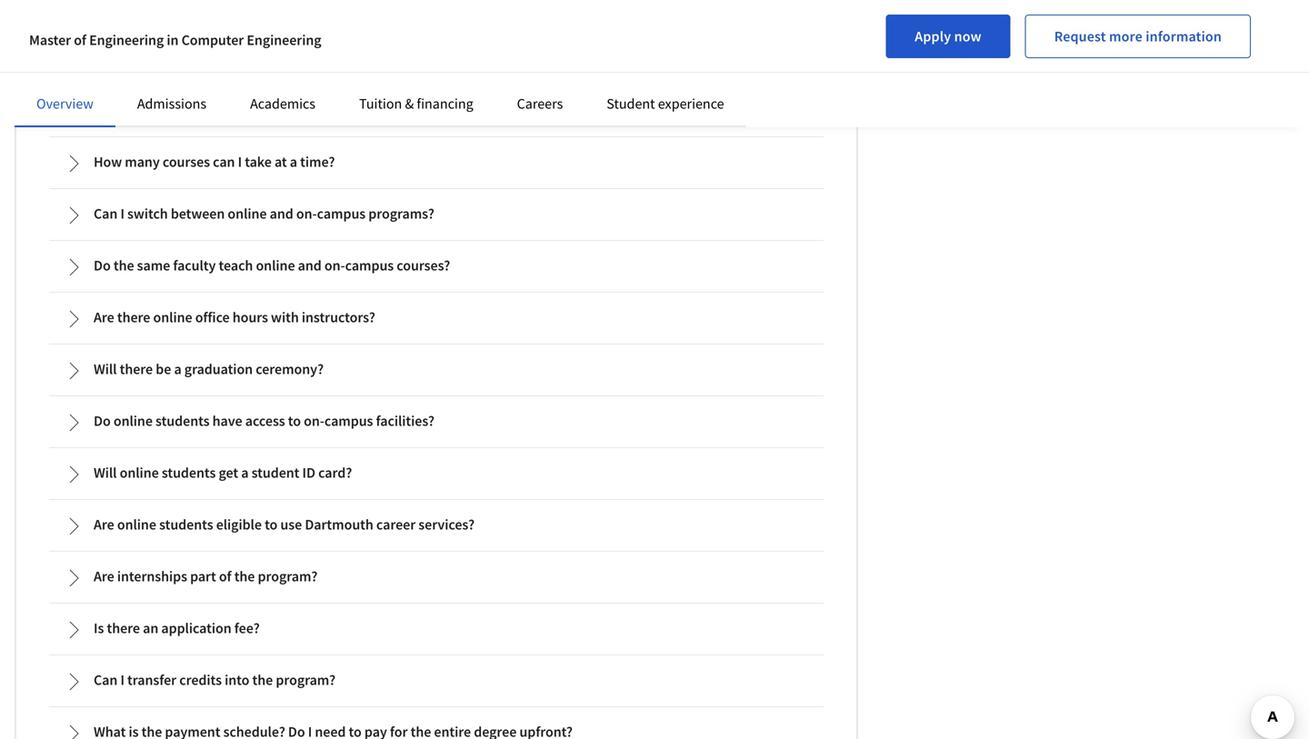 Task type: vqa. For each thing, say whether or not it's contained in the screenshot.
Student experience link at the top
yes



Task type: describe. For each thing, give the bounding box(es) containing it.
in down "computer"
[[238, 53, 249, 72]]

do for do online students have access to on-campus facilities?
[[94, 412, 111, 430]]

are there online office hours with instructors? button
[[50, 294, 823, 343]]

can for can i transfer credits into the program?
[[94, 671, 118, 689]]

student experience link
[[607, 95, 725, 113]]

credits
[[179, 671, 222, 689]]

engineering up the not
[[89, 31, 164, 49]]

program? inside dropdown button
[[453, 17, 513, 35]]

1 vertical spatial program?
[[258, 567, 318, 586]]

office
[[195, 308, 230, 326]]

do the same faculty teach online and on-campus courses? button
[[50, 242, 823, 291]]

are there online office hours with instructors?
[[94, 308, 375, 326]]

engineering up these
[[471, 53, 544, 72]]

is there an application fee? button
[[50, 605, 823, 654]]

fee?
[[234, 619, 260, 637]]

request more information button
[[1026, 15, 1252, 58]]

experience
[[658, 95, 725, 113]]

graduation
[[184, 360, 253, 378]]

instructors?
[[302, 308, 375, 326]]

coursera.
[[529, 97, 587, 115]]

will there be a graduation ceremony?
[[94, 360, 324, 378]]

careers
[[517, 95, 563, 113]]

as
[[187, 75, 200, 93]]

students for eligible
[[159, 516, 213, 534]]

if
[[65, 53, 73, 72]]

a inside will there be a graduation ceremony? 'dropdown button'
[[174, 360, 182, 378]]

specialization. these courses can help you build knowledge in the relevant subject areas and explore learning with dartmouth engineering and coursera.
[[65, 75, 788, 115]]

apply
[[253, 17, 288, 35]]

there for are
[[117, 308, 150, 326]]

apply
[[915, 27, 952, 45]]

can for can i try a course before i apply or enroll in the full degree program?
[[94, 17, 118, 35]]

student
[[252, 464, 300, 482]]

transfer
[[127, 671, 177, 689]]

time?
[[300, 153, 335, 171]]

switch
[[127, 204, 168, 223]]

are internships part of the program?
[[94, 567, 318, 586]]

online inside do the same faculty teach online and on-campus courses? dropdown button
[[256, 256, 295, 274]]

the inside specialization. these courses can help you build knowledge in the relevant subject areas and explore learning with dartmouth engineering and coursera.
[[768, 75, 788, 93]]

can for can i switch between online and on-campus programs?
[[94, 204, 118, 223]]

knowledge
[[684, 75, 751, 93]]

there for will
[[120, 360, 153, 378]]

get
[[219, 464, 238, 482]]

apply now button
[[886, 15, 1011, 58]]

the inside dropdown button
[[361, 17, 381, 35]]

with inside dropdown button
[[271, 308, 299, 326]]

overview link
[[36, 95, 94, 113]]

more
[[1110, 27, 1143, 45]]

0 horizontal spatial you
[[76, 53, 98, 72]]

and down these
[[503, 97, 526, 115]]

use
[[281, 516, 302, 534]]

can i try a course before i apply or enroll in the full degree program?
[[94, 17, 513, 35]]

tuition
[[359, 95, 402, 113]]

will online students get a student id card?
[[94, 464, 352, 482]]

is there an application fee?
[[94, 619, 260, 637]]

campus for facilities?
[[325, 412, 373, 430]]

courses for time?
[[163, 153, 210, 171]]

academics link
[[250, 95, 316, 113]]

will there be a graduation ceremony? button
[[50, 345, 823, 395]]

a inside the will online students get a student id card? dropdown button
[[241, 464, 249, 482]]

these
[[481, 75, 517, 93]]

dartmouth inside specialization. these courses can help you build knowledge in the relevant subject areas and explore learning with dartmouth engineering and coursera.
[[357, 97, 424, 115]]

students for get
[[162, 464, 216, 482]]

overview
[[36, 95, 94, 113]]

master
[[29, 31, 71, 49]]

will for will there be a graduation ceremony?
[[94, 360, 117, 378]]

the down apply
[[252, 53, 272, 72]]

can i try a course before i apply or enroll in the full degree program? button
[[50, 3, 823, 52]]

be
[[156, 360, 171, 378]]

offers
[[547, 53, 581, 72]]

do online students have access to on-campus facilities?
[[94, 412, 435, 430]]

can i switch between online and on-campus programs? button
[[50, 190, 823, 239]]

will online students get a student id card? button
[[50, 449, 823, 498]]

between
[[171, 204, 225, 223]]

on- for to
[[304, 412, 325, 430]]

id
[[303, 464, 316, 482]]

0 vertical spatial dartmouth
[[401, 53, 468, 72]]

admissions
[[137, 95, 207, 113]]

part
[[190, 567, 216, 586]]

master of engineering in computer engineering
[[29, 31, 322, 49]]

courses?
[[397, 256, 450, 274]]

financing
[[417, 95, 474, 113]]

are
[[101, 53, 120, 72]]

tuition & financing link
[[359, 95, 474, 113]]

do the same faculty teach online and on-campus courses?
[[94, 256, 450, 274]]

information
[[1146, 27, 1223, 45]]

ready
[[147, 53, 181, 72]]

academics
[[250, 95, 316, 113]]

the inside in association with coursera, such as the
[[203, 75, 223, 93]]

are for are there online office hours with instructors?
[[94, 308, 114, 326]]

learning
[[275, 97, 325, 115]]

to inside dropdown button
[[265, 516, 278, 534]]

help
[[595, 75, 621, 93]]

how many courses can i take at a time? button
[[50, 138, 823, 187]]

are for are internships part of the program?
[[94, 567, 114, 586]]

&
[[405, 95, 414, 113]]

the right into
[[252, 671, 273, 689]]

is
[[94, 619, 104, 637]]

application
[[161, 619, 232, 637]]

to for access
[[288, 412, 301, 430]]

courses for in
[[520, 75, 567, 93]]

before
[[203, 17, 243, 35]]

how
[[94, 153, 122, 171]]

can for help
[[570, 75, 592, 93]]

can for i
[[213, 153, 235, 171]]



Task type: locate. For each thing, give the bounding box(es) containing it.
in inside specialization. these courses can help you build knowledge in the relevant subject areas and explore learning with dartmouth engineering and coursera.
[[754, 75, 765, 93]]

with left tuition
[[328, 97, 354, 115]]

2 vertical spatial can
[[94, 671, 118, 689]]

1 vertical spatial courses
[[520, 75, 567, 93]]

computer
[[182, 31, 244, 49]]

will for will online students get a student id card?
[[94, 464, 117, 482]]

0 vertical spatial there
[[117, 308, 150, 326]]

areas
[[165, 97, 197, 115]]

a right try
[[148, 17, 156, 35]]

campus down 'time?' in the top left of the page
[[317, 204, 366, 223]]

1 vertical spatial enroll
[[199, 53, 235, 72]]

card?
[[318, 464, 352, 482]]

0 horizontal spatial to
[[184, 53, 196, 72]]

of
[[74, 31, 86, 49], [219, 567, 232, 586]]

can
[[94, 17, 118, 35], [94, 204, 118, 223], [94, 671, 118, 689]]

i left apply
[[246, 17, 250, 35]]

do inside do online students have access to on-campus facilities? dropdown button
[[94, 412, 111, 430]]

3 can from the top
[[94, 671, 118, 689]]

in association with coursera, such as the
[[65, 53, 797, 93]]

teach
[[219, 256, 253, 274]]

online inside are there online office hours with instructors? dropdown button
[[153, 308, 192, 326]]

1 vertical spatial there
[[120, 360, 153, 378]]

0 horizontal spatial can
[[213, 153, 235, 171]]

on-
[[296, 204, 317, 223], [325, 256, 345, 274], [304, 412, 325, 430]]

full
[[384, 17, 405, 35], [275, 53, 295, 72]]

there right is at the bottom left
[[107, 619, 140, 637]]

full up if you are not ready to enroll in the full degree program, dartmouth engineering offers several open courses
[[384, 17, 405, 35]]

in inside dropdown button
[[346, 17, 358, 35]]

can left try
[[94, 17, 118, 35]]

do for do the same faculty teach online and on-campus courses?
[[94, 256, 111, 274]]

can left take
[[213, 153, 235, 171]]

enroll right or
[[307, 17, 343, 35]]

are inside are online students eligible to use dartmouth career services? dropdown button
[[94, 516, 114, 534]]

not
[[123, 53, 144, 72]]

can left transfer
[[94, 671, 118, 689]]

0 horizontal spatial degree
[[298, 53, 339, 72]]

i left take
[[238, 153, 242, 171]]

courses up careers
[[520, 75, 567, 93]]

with
[[65, 75, 91, 93], [328, 97, 354, 115], [271, 308, 299, 326]]

1 horizontal spatial of
[[219, 567, 232, 586]]

you up student at top
[[624, 75, 647, 93]]

degree down "can i try a course before i apply or enroll in the full degree program?"
[[298, 53, 339, 72]]

on- inside can i switch between online and on-campus programs? dropdown button
[[296, 204, 317, 223]]

2 vertical spatial students
[[159, 516, 213, 534]]

students left the have
[[156, 412, 210, 430]]

or
[[291, 17, 304, 35]]

2 horizontal spatial courses
[[664, 53, 711, 72]]

there inside 'dropdown button'
[[120, 360, 153, 378]]

on- inside do the same faculty teach online and on-campus courses? dropdown button
[[325, 256, 345, 274]]

0 vertical spatial with
[[65, 75, 91, 93]]

1 vertical spatial with
[[328, 97, 354, 115]]

i for credits
[[120, 671, 125, 689]]

courses up "build"
[[664, 53, 711, 72]]

can i switch between online and on-campus programs?
[[94, 204, 435, 223]]

list item
[[49, 0, 824, 1]]

1 vertical spatial full
[[275, 53, 295, 72]]

dartmouth
[[401, 53, 468, 72], [357, 97, 424, 115], [305, 516, 374, 534]]

request more information
[[1055, 27, 1223, 45]]

you right if
[[76, 53, 98, 72]]

relevant
[[65, 97, 114, 115]]

same
[[137, 256, 170, 274]]

services?
[[419, 516, 475, 534]]

full inside dropdown button
[[384, 17, 405, 35]]

1 do from the top
[[94, 256, 111, 274]]

student
[[607, 95, 655, 113]]

1 horizontal spatial enroll
[[307, 17, 343, 35]]

internships
[[117, 567, 187, 586]]

1 vertical spatial campus
[[345, 256, 394, 274]]

into
[[225, 671, 250, 689]]

courses inside how many courses can i take at a time? dropdown button
[[163, 153, 210, 171]]

online inside are online students eligible to use dartmouth career services? dropdown button
[[117, 516, 156, 534]]

there left the be
[[120, 360, 153, 378]]

career
[[377, 516, 416, 534]]

campus up card?
[[325, 412, 373, 430]]

degree up in association with coursera, such as the
[[408, 17, 450, 35]]

0 vertical spatial of
[[74, 31, 86, 49]]

have
[[213, 412, 243, 430]]

0 horizontal spatial courses
[[163, 153, 210, 171]]

online inside the will online students get a student id card? dropdown button
[[120, 464, 159, 482]]

and
[[200, 97, 224, 115], [503, 97, 526, 115], [270, 204, 294, 223], [298, 256, 322, 274]]

the right the as
[[203, 75, 223, 93]]

3 are from the top
[[94, 567, 114, 586]]

ceremony?
[[256, 360, 324, 378]]

program?
[[453, 17, 513, 35], [258, 567, 318, 586], [276, 671, 336, 689]]

on- right access
[[304, 412, 325, 430]]

a inside how many courses can i take at a time? dropdown button
[[290, 153, 297, 171]]

admissions link
[[137, 95, 207, 113]]

hours
[[233, 308, 268, 326]]

with inside in association with coursera, such as the
[[65, 75, 91, 93]]

enroll down "computer"
[[199, 53, 235, 72]]

students for have
[[156, 412, 210, 430]]

of right 'part'
[[219, 567, 232, 586]]

now
[[955, 27, 982, 45]]

build
[[650, 75, 681, 93]]

2 do from the top
[[94, 412, 111, 430]]

the up program,
[[361, 17, 381, 35]]

students inside dropdown button
[[156, 412, 210, 430]]

on- for and
[[296, 204, 317, 223]]

1 vertical spatial do
[[94, 412, 111, 430]]

0 vertical spatial on-
[[296, 204, 317, 223]]

in up "ready"
[[167, 31, 179, 49]]

there down same
[[117, 308, 150, 326]]

2 horizontal spatial with
[[328, 97, 354, 115]]

1 vertical spatial on-
[[325, 256, 345, 274]]

full down or
[[275, 53, 295, 72]]

to up the as
[[184, 53, 196, 72]]

facilities?
[[376, 412, 435, 430]]

with right hours at the top left
[[271, 308, 299, 326]]

and down the as
[[200, 97, 224, 115]]

will inside dropdown button
[[94, 464, 117, 482]]

will inside 'dropdown button'
[[94, 360, 117, 378]]

take
[[245, 153, 272, 171]]

2 can from the top
[[94, 204, 118, 223]]

you
[[76, 53, 98, 72], [624, 75, 647, 93]]

i for a
[[120, 17, 125, 35]]

do inside do the same faculty teach online and on-campus courses? dropdown button
[[94, 256, 111, 274]]

0 vertical spatial full
[[384, 17, 405, 35]]

1 vertical spatial degree
[[298, 53, 339, 72]]

if you are not ready to enroll in the full degree program, dartmouth engineering offers several open courses
[[65, 53, 711, 72]]

a inside the can i try a course before i apply or enroll in the full degree program? dropdown button
[[148, 17, 156, 35]]

0 vertical spatial you
[[76, 53, 98, 72]]

are inside are there online office hours with instructors? dropdown button
[[94, 308, 114, 326]]

on- inside do online students have access to on-campus facilities? dropdown button
[[304, 412, 325, 430]]

courses right the many
[[163, 153, 210, 171]]

in up knowledge
[[714, 53, 725, 72]]

courses
[[664, 53, 711, 72], [520, 75, 567, 93], [163, 153, 210, 171]]

1 vertical spatial you
[[624, 75, 647, 93]]

can inside dropdown button
[[94, 17, 118, 35]]

in down the "association" at the top right of the page
[[754, 75, 765, 93]]

can left switch
[[94, 204, 118, 223]]

0 vertical spatial students
[[156, 412, 210, 430]]

are online students eligible to use dartmouth career services?
[[94, 516, 475, 534]]

an
[[143, 619, 158, 637]]

0 vertical spatial to
[[184, 53, 196, 72]]

2 horizontal spatial to
[[288, 412, 301, 430]]

online
[[228, 204, 267, 223], [256, 256, 295, 274], [153, 308, 192, 326], [114, 412, 153, 430], [120, 464, 159, 482], [117, 516, 156, 534]]

student experience
[[607, 95, 725, 113]]

0 vertical spatial do
[[94, 256, 111, 274]]

a
[[148, 17, 156, 35], [290, 153, 297, 171], [174, 360, 182, 378], [241, 464, 249, 482]]

can i transfer credits into the program? button
[[50, 657, 823, 706]]

the right 'part'
[[234, 567, 255, 586]]

2 will from the top
[[94, 464, 117, 482]]

2 vertical spatial campus
[[325, 412, 373, 430]]

the left same
[[114, 256, 134, 274]]

there
[[117, 308, 150, 326], [120, 360, 153, 378], [107, 619, 140, 637]]

a right the be
[[174, 360, 182, 378]]

can inside dropdown button
[[213, 153, 235, 171]]

there for is
[[107, 619, 140, 637]]

2 vertical spatial program?
[[276, 671, 336, 689]]

0 vertical spatial degree
[[408, 17, 450, 35]]

students
[[156, 412, 210, 430], [162, 464, 216, 482], [159, 516, 213, 534]]

campus for programs?
[[317, 204, 366, 223]]

engineering inside specialization. these courses can help you build knowledge in the relevant subject areas and explore learning with dartmouth engineering and coursera.
[[427, 97, 500, 115]]

there inside dropdown button
[[107, 619, 140, 637]]

1 vertical spatial of
[[219, 567, 232, 586]]

on- down 'time?' in the top left of the page
[[296, 204, 317, 223]]

are inside are internships part of the program? dropdown button
[[94, 567, 114, 586]]

2 vertical spatial are
[[94, 567, 114, 586]]

0 horizontal spatial with
[[65, 75, 91, 93]]

there inside dropdown button
[[117, 308, 150, 326]]

0 vertical spatial courses
[[664, 53, 711, 72]]

0 vertical spatial are
[[94, 308, 114, 326]]

2 are from the top
[[94, 516, 114, 534]]

of inside dropdown button
[[219, 567, 232, 586]]

students left eligible
[[159, 516, 213, 534]]

in
[[346, 17, 358, 35], [167, 31, 179, 49], [238, 53, 249, 72], [714, 53, 725, 72], [754, 75, 765, 93]]

1 horizontal spatial degree
[[408, 17, 450, 35]]

in inside in association with coursera, such as the
[[714, 53, 725, 72]]

1 vertical spatial can
[[213, 153, 235, 171]]

i left try
[[120, 17, 125, 35]]

1 vertical spatial are
[[94, 516, 114, 534]]

the down the "association" at the top right of the page
[[768, 75, 788, 93]]

courses inside specialization. these courses can help you build knowledge in the relevant subject areas and explore learning with dartmouth engineering and coursera.
[[520, 75, 567, 93]]

a right get
[[241, 464, 249, 482]]

students inside dropdown button
[[159, 516, 213, 534]]

1 horizontal spatial you
[[624, 75, 647, 93]]

campus left courses?
[[345, 256, 394, 274]]

how many courses can i take at a time?
[[94, 153, 335, 171]]

1 will from the top
[[94, 360, 117, 378]]

specialization.
[[389, 75, 478, 93]]

dartmouth inside dropdown button
[[305, 516, 374, 534]]

explore
[[226, 97, 272, 115]]

and down at
[[270, 204, 294, 223]]

1 horizontal spatial with
[[271, 308, 299, 326]]

0 vertical spatial campus
[[317, 204, 366, 223]]

degree
[[408, 17, 450, 35], [298, 53, 339, 72]]

1 vertical spatial will
[[94, 464, 117, 482]]

online inside do online students have access to on-campus facilities? dropdown button
[[114, 412, 153, 430]]

0 vertical spatial program?
[[453, 17, 513, 35]]

1 horizontal spatial courses
[[520, 75, 567, 93]]

subject
[[117, 97, 162, 115]]

online inside can i switch between online and on-campus programs? dropdown button
[[228, 204, 267, 223]]

2 vertical spatial dartmouth
[[305, 516, 374, 534]]

degree inside the can i try a course before i apply or enroll in the full degree program? dropdown button
[[408, 17, 450, 35]]

a right at
[[290, 153, 297, 171]]

are internships part of the program? button
[[50, 553, 823, 602]]

access
[[245, 412, 285, 430]]

1 horizontal spatial to
[[265, 516, 278, 534]]

enroll inside dropdown button
[[307, 17, 343, 35]]

2 vertical spatial with
[[271, 308, 299, 326]]

students inside dropdown button
[[162, 464, 216, 482]]

to
[[184, 53, 196, 72], [288, 412, 301, 430], [265, 516, 278, 534]]

2 vertical spatial there
[[107, 619, 140, 637]]

course
[[159, 17, 200, 35]]

1 can from the top
[[94, 17, 118, 35]]

0 vertical spatial can
[[94, 17, 118, 35]]

1 vertical spatial to
[[288, 412, 301, 430]]

tuition & financing
[[359, 95, 474, 113]]

0 horizontal spatial of
[[74, 31, 86, 49]]

to inside dropdown button
[[288, 412, 301, 430]]

1 are from the top
[[94, 308, 114, 326]]

in up program,
[[346, 17, 358, 35]]

1 vertical spatial dartmouth
[[357, 97, 424, 115]]

careers link
[[517, 95, 563, 113]]

2 vertical spatial on-
[[304, 412, 325, 430]]

1 vertical spatial can
[[94, 204, 118, 223]]

do online students have access to on-campus facilities? button
[[50, 397, 823, 446]]

of right master
[[74, 31, 86, 49]]

with inside specialization. these courses can help you build knowledge in the relevant subject areas and explore learning with dartmouth engineering and coursera.
[[328, 97, 354, 115]]

program? right into
[[276, 671, 336, 689]]

i left switch
[[120, 204, 125, 223]]

can
[[570, 75, 592, 93], [213, 153, 235, 171]]

i left transfer
[[120, 671, 125, 689]]

programs?
[[369, 204, 435, 223]]

are for are online students eligible to use dartmouth career services?
[[94, 516, 114, 534]]

2 vertical spatial courses
[[163, 153, 210, 171]]

1 vertical spatial students
[[162, 464, 216, 482]]

can left help
[[570, 75, 592, 93]]

try
[[127, 17, 145, 35]]

do
[[94, 256, 111, 274], [94, 412, 111, 430]]

0 horizontal spatial full
[[275, 53, 295, 72]]

0 vertical spatial will
[[94, 360, 117, 378]]

are
[[94, 308, 114, 326], [94, 516, 114, 534], [94, 567, 114, 586]]

and up instructors?
[[298, 256, 322, 274]]

i for between
[[120, 204, 125, 223]]

faculty
[[173, 256, 216, 274]]

2 vertical spatial to
[[265, 516, 278, 534]]

engineering down specialization.
[[427, 97, 500, 115]]

many
[[125, 153, 160, 171]]

can inside specialization. these courses can help you build knowledge in the relevant subject areas and explore learning with dartmouth engineering and coursera.
[[570, 75, 592, 93]]

program? down are online students eligible to use dartmouth career services?
[[258, 567, 318, 586]]

with up overview link
[[65, 75, 91, 93]]

0 horizontal spatial enroll
[[199, 53, 235, 72]]

eligible
[[216, 516, 262, 534]]

0 vertical spatial enroll
[[307, 17, 343, 35]]

engineering right before
[[247, 31, 322, 49]]

such
[[155, 75, 184, 93]]

students left get
[[162, 464, 216, 482]]

to left use
[[265, 516, 278, 534]]

program? up these
[[453, 17, 513, 35]]

0 vertical spatial can
[[570, 75, 592, 93]]

1 horizontal spatial can
[[570, 75, 592, 93]]

several
[[584, 53, 627, 72]]

campus inside dropdown button
[[325, 412, 373, 430]]

at
[[275, 153, 287, 171]]

on- up instructors?
[[325, 256, 345, 274]]

you inside specialization. these courses can help you build knowledge in the relevant subject areas and explore learning with dartmouth engineering and coursera.
[[624, 75, 647, 93]]

to right access
[[288, 412, 301, 430]]

to for ready
[[184, 53, 196, 72]]

1 horizontal spatial full
[[384, 17, 405, 35]]



